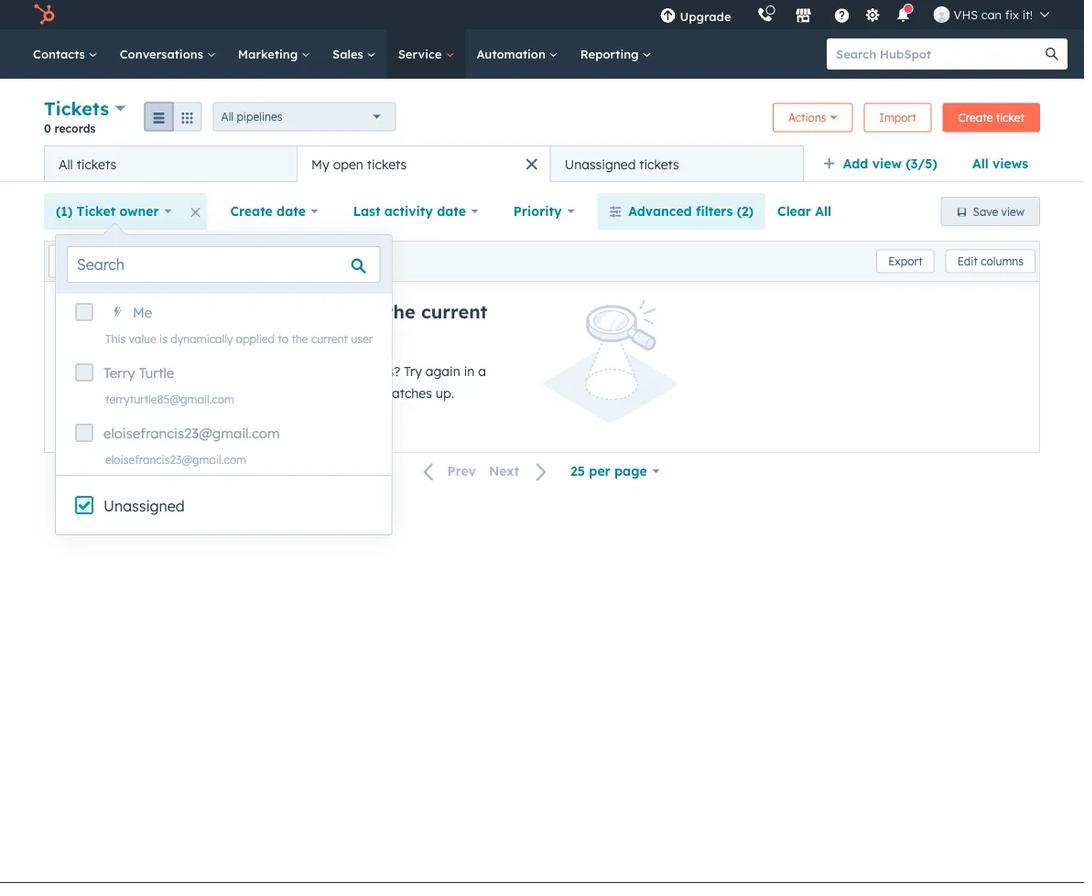 Task type: locate. For each thing, give the bounding box(es) containing it.
settings link
[[861, 5, 884, 24]]

search button
[[1037, 38, 1068, 70]]

service link
[[387, 29, 466, 79]]

terryturtle85@gmail.com
[[105, 392, 234, 406]]

contacts link
[[22, 29, 109, 79]]

group
[[144, 102, 202, 131]]

3 tickets from the left
[[639, 156, 679, 172]]

Search HubSpot search field
[[827, 38, 1051, 70]]

tickets for unassigned tickets
[[639, 156, 679, 172]]

0 horizontal spatial tickets
[[44, 97, 109, 120]]

current
[[421, 300, 488, 323], [311, 332, 348, 346]]

service
[[398, 46, 445, 61]]

all inside 'button'
[[59, 156, 73, 172]]

1 vertical spatial view
[[1001, 205, 1025, 218]]

list box
[[56, 294, 391, 475]]

is
[[159, 332, 168, 346]]

all for all pipelines
[[221, 110, 234, 124]]

new
[[324, 364, 348, 380]]

applied
[[236, 332, 275, 346]]

1 horizontal spatial unassigned
[[565, 156, 636, 172]]

1 horizontal spatial date
[[437, 203, 466, 219]]

clear all button
[[766, 193, 843, 230]]

conversations link
[[109, 29, 227, 79]]

all left views
[[972, 156, 989, 172]]

view inside the add view (3/5) popup button
[[872, 156, 902, 172]]

tickets up records
[[44, 97, 109, 120]]

0 vertical spatial the
[[386, 300, 416, 323]]

expecting to see new tickets? try again in a few seconds as the system catches up.
[[220, 364, 486, 402]]

0 records
[[44, 121, 96, 135]]

priority button
[[502, 193, 586, 230]]

create date button
[[218, 193, 330, 230]]

view right save
[[1001, 205, 1025, 218]]

0 vertical spatial to
[[278, 332, 289, 346]]

last
[[353, 203, 380, 219]]

vhs can fix it! button
[[923, 0, 1060, 29]]

seconds
[[245, 386, 295, 402]]

filters.
[[220, 323, 278, 346]]

tickets up advanced
[[639, 156, 679, 172]]

2 vertical spatial the
[[316, 386, 335, 402]]

current inside no tickets match the current filters.
[[421, 300, 488, 323]]

create inside popup button
[[230, 203, 273, 219]]

(1) ticket owner button
[[44, 193, 183, 230]]

tickets down records
[[77, 156, 116, 172]]

try
[[404, 364, 422, 380]]

unassigned for unassigned tickets
[[565, 156, 636, 172]]

1 vertical spatial eloisefrancis23@gmail.com
[[105, 453, 246, 467]]

unassigned inside "button"
[[565, 156, 636, 172]]

sales
[[332, 46, 367, 61]]

2 horizontal spatial tickets
[[639, 156, 679, 172]]

0 vertical spatial create
[[959, 111, 993, 125]]

priority
[[513, 203, 562, 219]]

tickets up applied
[[252, 300, 317, 323]]

date left last
[[277, 203, 306, 219]]

columns
[[981, 255, 1024, 268]]

sales link
[[321, 29, 387, 79]]

date right activity
[[437, 203, 466, 219]]

0 horizontal spatial tickets
[[77, 156, 116, 172]]

tickets for all tickets
[[77, 156, 116, 172]]

0 vertical spatial tickets
[[44, 97, 109, 120]]

the
[[386, 300, 416, 323], [292, 332, 308, 346], [316, 386, 335, 402]]

to left see
[[284, 364, 296, 380]]

search image
[[1046, 48, 1059, 60]]

unassigned for unassigned
[[103, 497, 185, 516]]

save
[[973, 205, 998, 218]]

dynamically
[[171, 332, 233, 346]]

1 horizontal spatial the
[[316, 386, 335, 402]]

to inside expecting to see new tickets? try again in a few seconds as the system catches up.
[[284, 364, 296, 380]]

the inside no tickets match the current filters.
[[386, 300, 416, 323]]

next button
[[483, 460, 559, 484]]

help button
[[827, 0, 858, 29]]

0 horizontal spatial date
[[277, 203, 306, 219]]

as
[[298, 386, 312, 402]]

expecting
[[220, 364, 280, 380]]

in
[[464, 364, 475, 380]]

0 horizontal spatial the
[[292, 332, 308, 346]]

1 vertical spatial tickets
[[252, 300, 317, 323]]

0 vertical spatial view
[[872, 156, 902, 172]]

1 vertical spatial current
[[311, 332, 348, 346]]

menu item
[[744, 0, 748, 29]]

1 vertical spatial to
[[284, 364, 296, 380]]

page
[[614, 463, 647, 479]]

the up see
[[292, 332, 308, 346]]

clear all
[[777, 203, 832, 219]]

help image
[[834, 8, 850, 25]]

date
[[277, 203, 306, 219], [437, 203, 466, 219]]

tickets button
[[44, 95, 126, 122]]

view right the add
[[872, 156, 902, 172]]

create left ticket in the right top of the page
[[959, 111, 993, 125]]

1 horizontal spatial tickets
[[252, 300, 317, 323]]

terry
[[103, 364, 135, 382]]

actions
[[788, 111, 827, 125]]

1 horizontal spatial view
[[1001, 205, 1025, 218]]

tickets
[[77, 156, 116, 172], [367, 156, 407, 172], [639, 156, 679, 172]]

all right clear at the top right of the page
[[815, 203, 832, 219]]

all left pipelines at the top
[[221, 110, 234, 124]]

turtle
[[139, 364, 174, 382]]

view inside save view "button"
[[1001, 205, 1025, 218]]

25
[[571, 463, 585, 479]]

the right as
[[316, 386, 335, 402]]

0 horizontal spatial create
[[230, 203, 273, 219]]

the right match
[[386, 300, 416, 323]]

0 horizontal spatial current
[[311, 332, 348, 346]]

clear
[[777, 203, 811, 219]]

2 tickets from the left
[[367, 156, 407, 172]]

create for create ticket
[[959, 111, 993, 125]]

unassigned
[[565, 156, 636, 172], [103, 497, 185, 516]]

all down 0 records
[[59, 156, 73, 172]]

current left user
[[311, 332, 348, 346]]

1 tickets from the left
[[77, 156, 116, 172]]

0 horizontal spatial view
[[872, 156, 902, 172]]

can
[[981, 7, 1002, 22]]

reporting link
[[569, 29, 663, 79]]

0 vertical spatial unassigned
[[565, 156, 636, 172]]

1 date from the left
[[277, 203, 306, 219]]

tickets inside button
[[367, 156, 407, 172]]

advanced filters (2)
[[628, 203, 754, 219]]

pagination navigation
[[413, 460, 559, 484]]

all
[[221, 110, 234, 124], [972, 156, 989, 172], [59, 156, 73, 172], [815, 203, 832, 219]]

view for add
[[872, 156, 902, 172]]

few
[[220, 386, 242, 402]]

marketing
[[238, 46, 301, 61]]

1 horizontal spatial current
[[421, 300, 488, 323]]

menu
[[647, 0, 1062, 29]]

calling icon image
[[757, 7, 773, 24]]

all inside popup button
[[221, 110, 234, 124]]

tickets inside "button"
[[639, 156, 679, 172]]

2 horizontal spatial the
[[386, 300, 416, 323]]

a
[[478, 364, 486, 380]]

1 horizontal spatial create
[[959, 111, 993, 125]]

all views link
[[961, 146, 1040, 182]]

1 horizontal spatial tickets
[[367, 156, 407, 172]]

tickets
[[44, 97, 109, 120], [252, 300, 317, 323]]

current up again
[[421, 300, 488, 323]]

see
[[300, 364, 320, 380]]

hubspot link
[[22, 4, 69, 26]]

current inside list box
[[311, 332, 348, 346]]

tickets inside tickets popup button
[[44, 97, 109, 120]]

export button
[[876, 250, 935, 273]]

open
[[333, 156, 363, 172]]

0 horizontal spatial unassigned
[[103, 497, 185, 516]]

add view (3/5)
[[843, 156, 938, 172]]

to right applied
[[278, 332, 289, 346]]

tickets inside 'button'
[[77, 156, 116, 172]]

create ticket button
[[943, 103, 1040, 132]]

create up search search box
[[230, 203, 273, 219]]

settings image
[[865, 8, 881, 24]]

1 vertical spatial unassigned
[[103, 497, 185, 516]]

prev button
[[413, 460, 483, 484]]

upgrade image
[[660, 8, 676, 25]]

view for save
[[1001, 205, 1025, 218]]

save view button
[[941, 197, 1040, 226]]

create inside button
[[959, 111, 993, 125]]

1 vertical spatial create
[[230, 203, 273, 219]]

export
[[888, 255, 923, 268]]

views
[[993, 156, 1028, 172]]

tickets right 'open'
[[367, 156, 407, 172]]

0 vertical spatial current
[[421, 300, 488, 323]]

terry turtle image
[[934, 6, 950, 23]]

marketplaces button
[[784, 0, 823, 29]]



Task type: describe. For each thing, give the bounding box(es) containing it.
my open tickets button
[[297, 146, 551, 182]]

value
[[129, 332, 156, 346]]

import button
[[864, 103, 932, 132]]

automation link
[[466, 29, 569, 79]]

vhs can fix it!
[[954, 7, 1033, 22]]

terry turtle
[[103, 364, 174, 382]]

tickets inside no tickets match the current filters.
[[252, 300, 317, 323]]

create for create date
[[230, 203, 273, 219]]

user
[[351, 332, 373, 346]]

it!
[[1023, 7, 1033, 22]]

25 per page button
[[559, 453, 672, 490]]

Search ID, name, or description search field
[[49, 245, 265, 278]]

(3/5)
[[906, 156, 938, 172]]

all pipelines
[[221, 110, 282, 124]]

tickets?
[[352, 364, 400, 380]]

next
[[489, 464, 519, 480]]

automation
[[477, 46, 549, 61]]

the inside expecting to see new tickets? try again in a few seconds as the system catches up.
[[316, 386, 335, 402]]

unassigned tickets button
[[551, 146, 804, 182]]

vhs
[[954, 7, 978, 22]]

owner
[[119, 203, 159, 219]]

2 date from the left
[[437, 203, 466, 219]]

to inside list box
[[278, 332, 289, 346]]

me
[[133, 304, 152, 321]]

create date
[[230, 203, 306, 219]]

all views
[[972, 156, 1028, 172]]

save view
[[973, 205, 1025, 218]]

all for all views
[[972, 156, 989, 172]]

1 vertical spatial the
[[292, 332, 308, 346]]

(2)
[[737, 203, 754, 219]]

all tickets
[[59, 156, 116, 172]]

tickets banner
[[44, 95, 1040, 146]]

edit columns
[[958, 255, 1024, 268]]

catches
[[385, 386, 432, 402]]

0
[[44, 121, 51, 135]]

add
[[843, 156, 869, 172]]

edit
[[958, 255, 978, 268]]

system
[[339, 386, 382, 402]]

this
[[105, 332, 126, 346]]

per
[[589, 463, 611, 479]]

up.
[[436, 386, 454, 402]]

activity
[[384, 203, 433, 219]]

conversations
[[120, 46, 207, 61]]

calling icon button
[[750, 3, 781, 27]]

ticket
[[77, 203, 116, 219]]

list box containing me
[[56, 294, 391, 475]]

my open tickets
[[311, 156, 407, 172]]

ticket
[[996, 111, 1025, 125]]

0 vertical spatial eloisefrancis23@gmail.com
[[103, 425, 280, 442]]

records
[[55, 121, 96, 135]]

all tickets button
[[44, 146, 297, 182]]

fix
[[1005, 7, 1019, 22]]

hubspot image
[[33, 4, 55, 26]]

Search search field
[[67, 246, 380, 283]]

filters
[[696, 203, 733, 219]]

last activity date
[[353, 203, 466, 219]]

prev
[[447, 464, 476, 480]]

notifications button
[[888, 0, 919, 29]]

create ticket
[[959, 111, 1025, 125]]

no
[[220, 300, 247, 323]]

pipelines
[[237, 110, 282, 124]]

all inside button
[[815, 203, 832, 219]]

this value is dynamically applied to the current user
[[105, 332, 373, 346]]

last activity date button
[[341, 193, 491, 230]]

edit columns button
[[946, 250, 1036, 273]]

marketplaces image
[[795, 8, 812, 25]]

all pipelines button
[[213, 102, 396, 131]]

actions button
[[773, 103, 853, 132]]

again
[[426, 364, 460, 380]]

contacts
[[33, 46, 89, 61]]

marketing link
[[227, 29, 321, 79]]

notifications image
[[895, 8, 912, 25]]

group inside tickets banner
[[144, 102, 202, 131]]

no tickets match the current filters.
[[220, 300, 488, 346]]

add view (3/5) button
[[811, 146, 961, 182]]

(1)
[[56, 203, 73, 219]]

menu containing vhs can fix it!
[[647, 0, 1062, 29]]

advanced
[[628, 203, 692, 219]]

import
[[880, 111, 916, 125]]

(1) ticket owner
[[56, 203, 159, 219]]

unassigned tickets
[[565, 156, 679, 172]]

advanced filters (2) button
[[597, 193, 766, 230]]

all for all tickets
[[59, 156, 73, 172]]



Task type: vqa. For each thing, say whether or not it's contained in the screenshot.
the filters
yes



